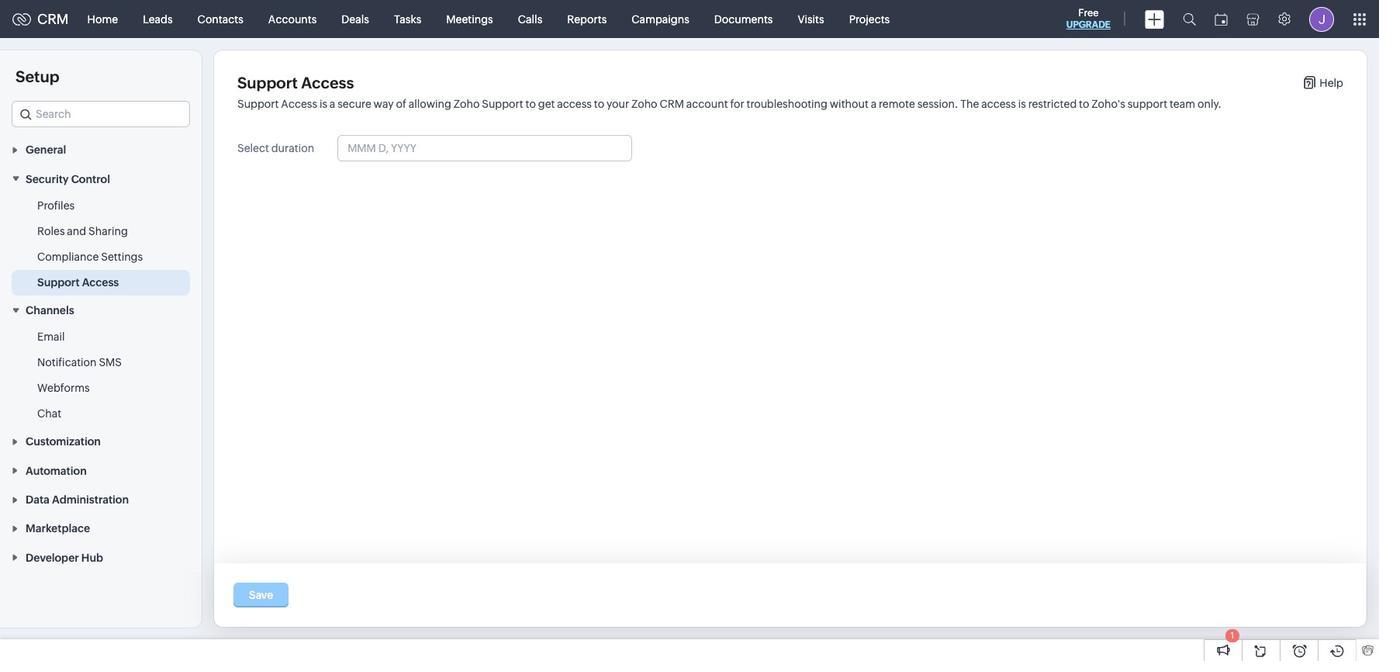 Task type: vqa. For each thing, say whether or not it's contained in the screenshot.
"General" "dropdown button"
yes



Task type: describe. For each thing, give the bounding box(es) containing it.
setup
[[16, 68, 59, 85]]

general
[[26, 144, 66, 156]]

profiles
[[37, 199, 75, 212]]

visits link
[[786, 0, 837, 38]]

logo image
[[12, 13, 31, 25]]

of
[[396, 98, 407, 110]]

access inside security control "region"
[[82, 276, 119, 288]]

support access is a secure way of allowing zoho support to get access to your zoho crm account for troubleshooting without a remote session. the access is restricted to zoho's support team only.
[[237, 98, 1222, 110]]

deals link
[[329, 0, 382, 38]]

customization
[[26, 436, 101, 448]]

developer hub button
[[0, 543, 202, 572]]

tasks
[[394, 13, 422, 25]]

visits
[[798, 13, 825, 25]]

free upgrade
[[1067, 7, 1111, 30]]

compliance settings link
[[37, 249, 143, 264]]

profile element
[[1301, 0, 1344, 38]]

way
[[374, 98, 394, 110]]

support inside security control "region"
[[37, 276, 80, 288]]

reports
[[567, 13, 607, 25]]

documents
[[715, 13, 773, 25]]

automation
[[26, 465, 87, 477]]

roles
[[37, 225, 65, 237]]

team
[[1170, 98, 1196, 110]]

notification
[[37, 356, 97, 369]]

compliance
[[37, 250, 99, 263]]

roles and sharing link
[[37, 223, 128, 239]]

3 to from the left
[[1080, 98, 1090, 110]]

sharing
[[88, 225, 128, 237]]

roles and sharing
[[37, 225, 128, 237]]

automation button
[[0, 456, 202, 485]]

crm link
[[12, 11, 69, 27]]

1 vertical spatial access
[[281, 98, 317, 110]]

allowing
[[409, 98, 452, 110]]

administration
[[52, 494, 129, 506]]

campaigns link
[[619, 0, 702, 38]]

support up select
[[237, 98, 279, 110]]

zoho's
[[1092, 98, 1126, 110]]

calendar image
[[1215, 13, 1228, 25]]

webforms
[[37, 382, 90, 394]]

only.
[[1198, 98, 1222, 110]]

home link
[[75, 0, 130, 38]]

secure
[[338, 98, 372, 110]]

tasks link
[[382, 0, 434, 38]]

webforms link
[[37, 380, 90, 396]]

1 vertical spatial crm
[[660, 98, 684, 110]]

search image
[[1183, 12, 1197, 26]]

documents link
[[702, 0, 786, 38]]

1
[[1231, 631, 1235, 640]]

1 horizontal spatial support access
[[237, 74, 354, 92]]

developer hub
[[26, 552, 103, 564]]

contacts
[[198, 13, 244, 25]]

deals
[[342, 13, 369, 25]]

account
[[687, 98, 728, 110]]

general button
[[0, 135, 202, 164]]

chat link
[[37, 406, 61, 421]]

1 a from the left
[[330, 98, 336, 110]]

calls
[[518, 13, 543, 25]]

notification sms
[[37, 356, 122, 369]]

accounts link
[[256, 0, 329, 38]]

settings
[[101, 250, 143, 263]]

home
[[87, 13, 118, 25]]

your
[[607, 98, 629, 110]]

help
[[1320, 76, 1344, 89]]

data administration button
[[0, 485, 202, 514]]

profile image
[[1310, 7, 1335, 31]]

and
[[67, 225, 86, 237]]

security control button
[[0, 164, 202, 193]]

email link
[[37, 329, 65, 345]]

support left get
[[482, 98, 524, 110]]

leads link
[[130, 0, 185, 38]]

hub
[[81, 552, 103, 564]]

data
[[26, 494, 50, 506]]

remote
[[879, 98, 916, 110]]

select
[[237, 142, 269, 154]]

restricted
[[1029, 98, 1077, 110]]



Task type: locate. For each thing, give the bounding box(es) containing it.
support
[[1128, 98, 1168, 110]]

security
[[26, 173, 69, 185]]

support access up secure
[[237, 74, 354, 92]]

create menu image
[[1145, 10, 1165, 28]]

2 to from the left
[[594, 98, 605, 110]]

MMM D, YYYY text field
[[338, 136, 632, 161]]

access
[[301, 74, 354, 92], [281, 98, 317, 110], [82, 276, 119, 288]]

to left get
[[526, 98, 536, 110]]

zoho
[[454, 98, 480, 110], [632, 98, 658, 110]]

data administration
[[26, 494, 129, 506]]

None field
[[12, 101, 190, 127]]

2 zoho from the left
[[632, 98, 658, 110]]

upgrade
[[1067, 19, 1111, 30]]

channels region
[[0, 324, 202, 427]]

support up select duration
[[237, 74, 298, 92]]

create menu element
[[1136, 0, 1174, 38]]

1 horizontal spatial zoho
[[632, 98, 658, 110]]

1 to from the left
[[526, 98, 536, 110]]

compliance settings
[[37, 250, 143, 263]]

calls link
[[506, 0, 555, 38]]

crm right the logo
[[37, 11, 69, 27]]

support
[[237, 74, 298, 92], [237, 98, 279, 110], [482, 98, 524, 110], [37, 276, 80, 288]]

projects
[[849, 13, 890, 25]]

support access
[[237, 74, 354, 92], [37, 276, 119, 288]]

support down the compliance at the left top
[[37, 276, 80, 288]]

is left restricted
[[1019, 98, 1027, 110]]

leads
[[143, 13, 173, 25]]

for
[[731, 98, 745, 110]]

control
[[71, 173, 110, 185]]

the
[[961, 98, 980, 110]]

is left secure
[[320, 98, 327, 110]]

zoho right "your"
[[632, 98, 658, 110]]

0 horizontal spatial to
[[526, 98, 536, 110]]

1 vertical spatial support access
[[37, 276, 119, 288]]

0 vertical spatial support access
[[237, 74, 354, 92]]

channels
[[26, 304, 74, 317]]

free
[[1079, 7, 1099, 19]]

access down compliance settings link
[[82, 276, 119, 288]]

zoho right allowing
[[454, 98, 480, 110]]

duration
[[271, 142, 314, 154]]

marketplace button
[[0, 514, 202, 543]]

notification sms link
[[37, 355, 122, 370]]

0 vertical spatial crm
[[37, 11, 69, 27]]

2 vertical spatial access
[[82, 276, 119, 288]]

a left secure
[[330, 98, 336, 110]]

select duration
[[237, 142, 314, 154]]

a
[[330, 98, 336, 110], [871, 98, 877, 110]]

sms
[[99, 356, 122, 369]]

support access inside security control "region"
[[37, 276, 119, 288]]

a left remote
[[871, 98, 877, 110]]

crm
[[37, 11, 69, 27], [660, 98, 684, 110]]

to left zoho's
[[1080, 98, 1090, 110]]

2 is from the left
[[1019, 98, 1027, 110]]

to
[[526, 98, 536, 110], [594, 98, 605, 110], [1080, 98, 1090, 110]]

security control region
[[0, 193, 202, 295]]

get
[[538, 98, 555, 110]]

access up "duration"
[[281, 98, 317, 110]]

support access down the compliance at the left top
[[37, 276, 119, 288]]

chat
[[37, 407, 61, 420]]

access up secure
[[301, 74, 354, 92]]

access
[[557, 98, 592, 110], [982, 98, 1016, 110]]

accounts
[[268, 13, 317, 25]]

projects link
[[837, 0, 903, 38]]

customization button
[[0, 427, 202, 456]]

marketplace
[[26, 523, 90, 535]]

2 a from the left
[[871, 98, 877, 110]]

crm left account
[[660, 98, 684, 110]]

reports link
[[555, 0, 619, 38]]

email
[[37, 331, 65, 343]]

session.
[[918, 98, 959, 110]]

0 horizontal spatial a
[[330, 98, 336, 110]]

0 horizontal spatial support access
[[37, 276, 119, 288]]

0 horizontal spatial is
[[320, 98, 327, 110]]

support access link
[[37, 274, 119, 290]]

contacts link
[[185, 0, 256, 38]]

troubleshooting
[[747, 98, 828, 110]]

0 horizontal spatial zoho
[[454, 98, 480, 110]]

0 vertical spatial access
[[301, 74, 354, 92]]

1 horizontal spatial to
[[594, 98, 605, 110]]

channels button
[[0, 295, 202, 324]]

developer
[[26, 552, 79, 564]]

0 horizontal spatial crm
[[37, 11, 69, 27]]

1 horizontal spatial crm
[[660, 98, 684, 110]]

campaigns
[[632, 13, 690, 25]]

search element
[[1174, 0, 1206, 38]]

2 horizontal spatial to
[[1080, 98, 1090, 110]]

1 is from the left
[[320, 98, 327, 110]]

security control
[[26, 173, 110, 185]]

profiles link
[[37, 198, 75, 213]]

1 zoho from the left
[[454, 98, 480, 110]]

access right the
[[982, 98, 1016, 110]]

is
[[320, 98, 327, 110], [1019, 98, 1027, 110]]

Search text field
[[12, 102, 189, 126]]

without
[[830, 98, 869, 110]]

access right get
[[557, 98, 592, 110]]

1 horizontal spatial access
[[982, 98, 1016, 110]]

1 horizontal spatial a
[[871, 98, 877, 110]]

meetings link
[[434, 0, 506, 38]]

meetings
[[446, 13, 493, 25]]

1 access from the left
[[557, 98, 592, 110]]

1 horizontal spatial is
[[1019, 98, 1027, 110]]

0 horizontal spatial access
[[557, 98, 592, 110]]

2 access from the left
[[982, 98, 1016, 110]]

to left "your"
[[594, 98, 605, 110]]



